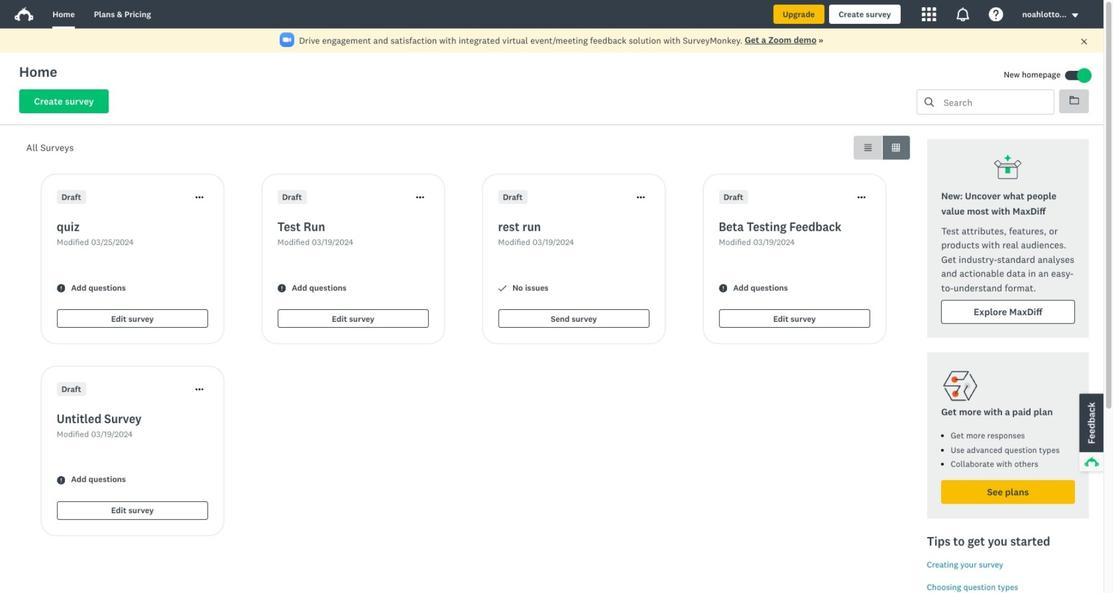 Task type: locate. For each thing, give the bounding box(es) containing it.
1 brand logo image from the top
[[14, 5, 33, 24]]

response based pricing icon image
[[941, 367, 980, 405]]

group
[[854, 136, 910, 160]]

dropdown arrow icon image
[[1071, 11, 1080, 19], [1073, 13, 1079, 17]]

warning image
[[57, 284, 65, 293], [719, 284, 727, 293], [57, 477, 65, 485]]

products icon image
[[922, 7, 937, 21], [922, 7, 937, 21]]

search image
[[925, 97, 934, 107]]

brand logo image
[[14, 5, 33, 24], [14, 7, 33, 21]]

help icon image
[[989, 7, 1003, 21]]

no issues image
[[498, 284, 507, 293]]

max diff icon image
[[994, 154, 1023, 182]]



Task type: vqa. For each thing, say whether or not it's contained in the screenshot.
1st the Brand logo from the top
yes



Task type: describe. For each thing, give the bounding box(es) containing it.
notification center icon image
[[956, 7, 970, 21]]

warning image
[[277, 284, 286, 293]]

Search text field
[[934, 90, 1054, 114]]

folders image
[[1070, 96, 1079, 105]]

x image
[[1080, 38, 1088, 45]]

search image
[[925, 97, 934, 107]]

folders image
[[1070, 96, 1079, 105]]

2 brand logo image from the top
[[14, 7, 33, 21]]



